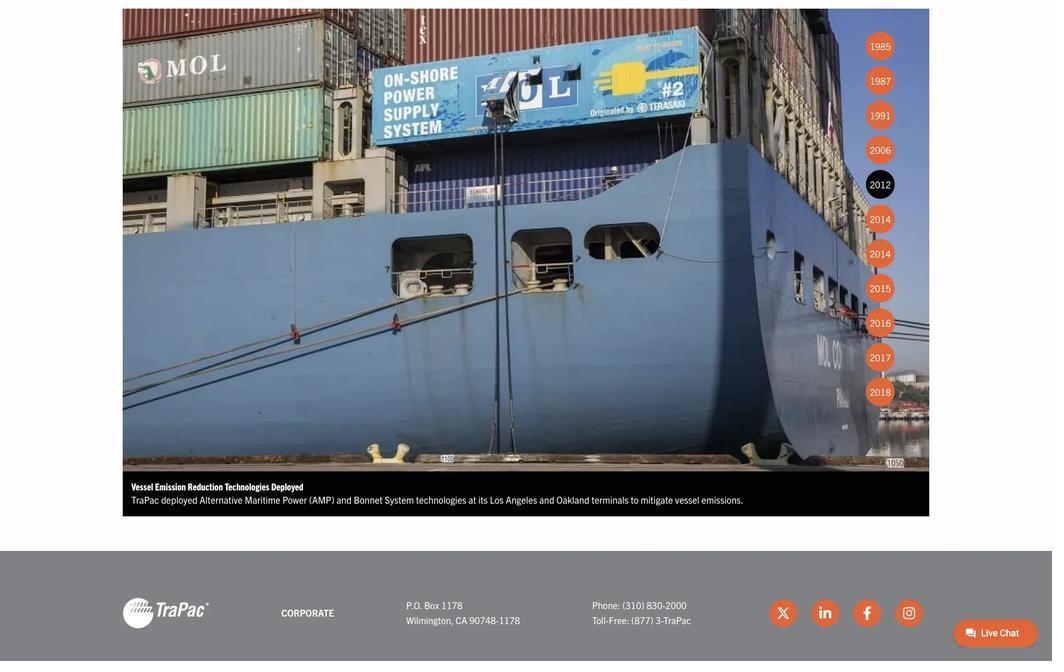 Task type: locate. For each thing, give the bounding box(es) containing it.
(amp)
[[309, 494, 335, 506]]

1178 up the ca
[[442, 600, 463, 611]]

technologies
[[225, 481, 270, 492]]

deployed
[[161, 494, 198, 506]]

footer
[[0, 551, 1053, 661]]

1 horizontal spatial trapac
[[664, 614, 692, 626]]

0 horizontal spatial trapac
[[131, 494, 159, 506]]

footer containing p.o. box 1178
[[0, 551, 1053, 661]]

2014 down 2012
[[870, 213, 892, 225]]

1 and from the left
[[337, 494, 352, 506]]

emissions.
[[702, 494, 744, 506]]

0 horizontal spatial and
[[337, 494, 352, 506]]

free:
[[609, 614, 630, 626]]

1 vertical spatial trapac
[[664, 614, 692, 626]]

2 2014 from the top
[[870, 248, 892, 259]]

trapac
[[131, 494, 159, 506], [664, 614, 692, 626]]

1 horizontal spatial 1178
[[499, 614, 520, 626]]

technologies
[[416, 494, 467, 506]]

corporate image
[[123, 597, 209, 629]]

0 horizontal spatial 1178
[[442, 600, 463, 611]]

deployed
[[271, 481, 304, 492]]

corporate
[[282, 607, 334, 619]]

p.o.
[[406, 600, 422, 611]]

wilmington,
[[406, 614, 454, 626]]

emission
[[155, 481, 186, 492]]

box
[[424, 600, 440, 611]]

ca
[[456, 614, 468, 626]]

1 vertical spatial 2014
[[870, 248, 892, 259]]

vessel
[[131, 481, 153, 492]]

angeles
[[506, 494, 538, 506]]

vessel emission reduction technologies deployed trapac deployed alternative maritime power (amp) and bonnet system technologies at its los angeles and oakland terminals to mitigate vessel emissions.
[[131, 481, 744, 506]]

phone: (310) 830-2000 toll-free: (877) 3-trapac
[[593, 600, 692, 626]]

2014
[[870, 213, 892, 225], [870, 248, 892, 259]]

1178
[[442, 600, 463, 611], [499, 614, 520, 626]]

mitigate
[[641, 494, 674, 506]]

2006
[[870, 144, 892, 156]]

and right the angeles
[[540, 494, 555, 506]]

2014 up 2015
[[870, 248, 892, 259]]

830-
[[647, 600, 666, 611]]

1178 right the ca
[[499, 614, 520, 626]]

1 horizontal spatial and
[[540, 494, 555, 506]]

p.o. box 1178 wilmington, ca 90748-1178
[[406, 600, 520, 626]]

bonnet
[[354, 494, 383, 506]]

and right "(amp)"
[[337, 494, 352, 506]]

phone:
[[593, 600, 621, 611]]

vessel
[[676, 494, 700, 506]]

2000
[[666, 600, 687, 611]]

maritime
[[245, 494, 281, 506]]

and
[[337, 494, 352, 506], [540, 494, 555, 506]]

power
[[283, 494, 307, 506]]

trapac down vessel
[[131, 494, 159, 506]]

1991
[[870, 109, 892, 121]]

alternative
[[200, 494, 243, 506]]

0 vertical spatial trapac
[[131, 494, 159, 506]]

trapac down the 2000 at the bottom
[[664, 614, 692, 626]]

0 vertical spatial 2014
[[870, 213, 892, 225]]

its
[[479, 494, 488, 506]]



Task type: describe. For each thing, give the bounding box(es) containing it.
(310)
[[623, 600, 645, 611]]

2017
[[870, 352, 892, 363]]

1 2014 from the top
[[870, 213, 892, 225]]

2018
[[870, 386, 892, 398]]

3-
[[656, 614, 664, 626]]

terminals
[[592, 494, 629, 506]]

90748-
[[470, 614, 499, 626]]

oakland
[[557, 494, 590, 506]]

trapac inside 'vessel emission reduction technologies deployed trapac deployed alternative maritime power (amp) and bonnet system technologies at its los angeles and oakland terminals to mitigate vessel emissions.'
[[131, 494, 159, 506]]

reduction
[[188, 481, 223, 492]]

2015
[[870, 282, 892, 294]]

1 vertical spatial 1178
[[499, 614, 520, 626]]

at
[[469, 494, 477, 506]]

2016
[[870, 317, 892, 329]]

system
[[385, 494, 414, 506]]

los
[[490, 494, 504, 506]]

toll-
[[593, 614, 609, 626]]

1987
[[870, 75, 892, 86]]

0 vertical spatial 1178
[[442, 600, 463, 611]]

(877)
[[632, 614, 654, 626]]

to
[[631, 494, 639, 506]]

1985
[[870, 40, 892, 52]]

trapac inside 'phone: (310) 830-2000 toll-free: (877) 3-trapac'
[[664, 614, 692, 626]]

2012
[[870, 179, 892, 190]]

2 and from the left
[[540, 494, 555, 506]]



Task type: vqa. For each thing, say whether or not it's contained in the screenshot.
top 1178
yes



